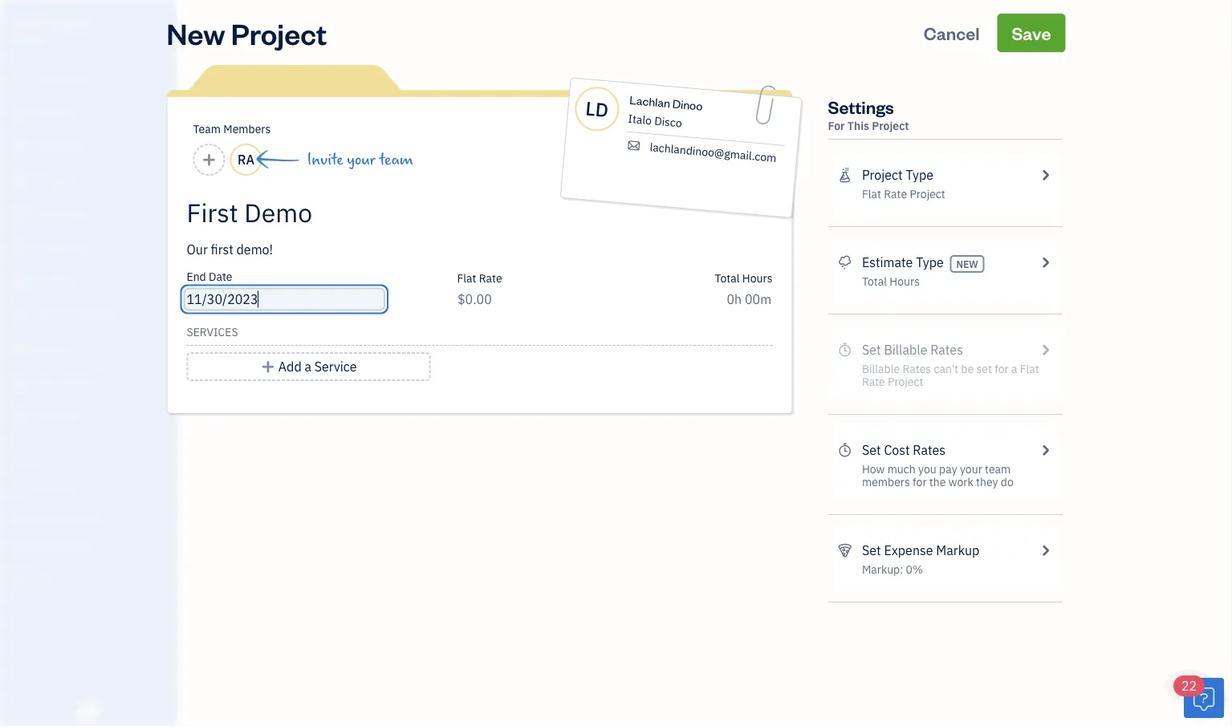 Task type: describe. For each thing, give the bounding box(es) containing it.
cancel
[[924, 21, 980, 44]]

a
[[305, 358, 311, 375]]

bank
[[12, 541, 35, 555]]

0 vertical spatial team
[[379, 151, 413, 169]]

set expense markup
[[862, 542, 980, 559]]

work
[[949, 475, 973, 490]]

date
[[209, 269, 232, 284]]

invite your team
[[307, 151, 413, 169]]

cancel button
[[909, 14, 994, 52]]

lachlan dinoo italo disco
[[628, 92, 703, 131]]

lachlan
[[629, 92, 671, 111]]

new
[[956, 258, 978, 270]]

flat rate
[[457, 271, 502, 285]]

the
[[929, 475, 946, 490]]

set for set expense markup
[[862, 542, 881, 559]]

project inside settings for this project
[[872, 118, 909, 133]]

flat for flat rate
[[457, 271, 476, 285]]

settings for this project
[[828, 95, 909, 133]]

type for estimate type
[[916, 254, 944, 271]]

set for set cost rates
[[862, 442, 881, 459]]

settings link
[[4, 564, 172, 592]]

flat for flat rate project
[[862, 187, 881, 201]]

bank connections link
[[4, 535, 172, 563]]

ruby
[[13, 15, 41, 30]]

for
[[828, 118, 845, 133]]

rate for flat rate project
[[884, 187, 907, 201]]

payment image
[[10, 206, 30, 222]]

0 vertical spatial team
[[193, 122, 221, 136]]

Project Name text field
[[187, 197, 628, 229]]

connections
[[37, 541, 94, 555]]

money image
[[10, 341, 30, 357]]

22 button
[[1174, 676, 1224, 718]]

set cost rates
[[862, 442, 946, 459]]

service
[[314, 358, 357, 375]]

0 vertical spatial your
[[347, 151, 376, 169]]

owner
[[13, 32, 45, 45]]

italo
[[628, 111, 653, 128]]

save
[[1012, 21, 1051, 44]]

expense
[[884, 542, 933, 559]]

they
[[976, 475, 998, 490]]

settings for settings
[[12, 571, 49, 584]]

disco
[[654, 113, 683, 131]]

new
[[167, 14, 225, 52]]

much
[[887, 462, 916, 477]]

rates
[[913, 442, 946, 459]]

0%
[[906, 562, 923, 577]]

chart image
[[10, 375, 30, 391]]

freshbooks image
[[75, 701, 101, 720]]

dashboard image
[[10, 71, 30, 87]]

your inside how much you pay your team members for the work they do
[[960, 462, 982, 477]]

end
[[187, 269, 206, 284]]

how much you pay your team members for the work they do
[[862, 462, 1014, 490]]

ra
[[238, 151, 254, 168]]

members
[[862, 475, 910, 490]]

end date
[[187, 269, 232, 284]]

members inside main element
[[39, 482, 82, 495]]

add
[[278, 358, 302, 375]]

0 vertical spatial services
[[187, 325, 238, 340]]

envelope image
[[625, 139, 642, 153]]

how
[[862, 462, 885, 477]]

End date in  format text field
[[187, 291, 382, 308]]

team inside main element
[[12, 482, 37, 495]]

team inside how much you pay your team members for the work they do
[[985, 462, 1011, 477]]

projects image
[[838, 165, 852, 185]]

report image
[[10, 409, 30, 425]]

settings for settings for this project
[[828, 95, 894, 118]]

pay
[[939, 462, 957, 477]]



Task type: vqa. For each thing, say whether or not it's contained in the screenshot.
left TO
no



Task type: locate. For each thing, give the bounding box(es) containing it.
0 vertical spatial settings
[[828, 95, 894, 118]]

0 vertical spatial flat
[[862, 187, 881, 201]]

1 vertical spatial services
[[58, 512, 97, 525]]

flat rate project
[[862, 187, 945, 201]]

services down end date
[[187, 325, 238, 340]]

flat up amount (usd) text field
[[457, 271, 476, 285]]

0 horizontal spatial hours
[[742, 271, 773, 285]]

1 horizontal spatial members
[[223, 122, 271, 136]]

chevronright image for estimate type
[[1038, 253, 1053, 272]]

1 chevronright image from the top
[[1038, 165, 1053, 185]]

2 set from the top
[[862, 542, 881, 559]]

team up items
[[12, 482, 37, 495]]

1 vertical spatial team
[[12, 482, 37, 495]]

0 horizontal spatial members
[[39, 482, 82, 495]]

rate for flat rate
[[479, 271, 502, 285]]

this
[[848, 118, 869, 133]]

4 chevronright image from the top
[[1038, 541, 1053, 560]]

1 vertical spatial team members
[[12, 482, 82, 495]]

1 vertical spatial your
[[960, 462, 982, 477]]

0 vertical spatial members
[[223, 122, 271, 136]]

0 horizontal spatial team members
[[12, 482, 82, 495]]

1 horizontal spatial total
[[862, 274, 887, 289]]

team members inside main element
[[12, 482, 82, 495]]

estimate type
[[862, 254, 944, 271]]

your right pay
[[960, 462, 982, 477]]

dinoo
[[672, 96, 703, 113]]

1 vertical spatial set
[[862, 542, 881, 559]]

do
[[1001, 475, 1014, 490]]

chevronright image for set expense markup
[[1038, 541, 1053, 560]]

items
[[12, 512, 37, 525]]

rate
[[884, 187, 907, 201], [479, 271, 502, 285]]

1 horizontal spatial total hours
[[862, 274, 920, 289]]

0 horizontal spatial total
[[715, 271, 740, 285]]

team members up ra
[[193, 122, 271, 136]]

0 horizontal spatial settings
[[12, 571, 49, 584]]

services right and
[[58, 512, 97, 525]]

resource center badge image
[[1184, 678, 1224, 718]]

estimate
[[862, 254, 913, 271]]

chevronright image for set cost rates
[[1038, 441, 1053, 460]]

0 horizontal spatial rate
[[479, 271, 502, 285]]

chevronright image for project type
[[1038, 165, 1053, 185]]

total hours up hourly budget text field
[[715, 271, 773, 285]]

total down estimate
[[862, 274, 887, 289]]

oranges
[[43, 15, 88, 30]]

1 horizontal spatial rate
[[884, 187, 907, 201]]

0 vertical spatial rate
[[884, 187, 907, 201]]

0 vertical spatial type
[[906, 167, 934, 183]]

project image
[[10, 274, 30, 290]]

hours down 'estimate type'
[[890, 274, 920, 289]]

0 vertical spatial team members
[[193, 122, 271, 136]]

22
[[1182, 678, 1197, 695]]

project
[[231, 14, 327, 52], [872, 118, 909, 133], [862, 167, 903, 183], [910, 187, 945, 201]]

your right invite at the left
[[347, 151, 376, 169]]

3 chevronright image from the top
[[1038, 441, 1053, 460]]

team members link
[[4, 475, 172, 503]]

2 chevronright image from the top
[[1038, 253, 1053, 272]]

total
[[715, 271, 740, 285], [862, 274, 887, 289]]

1 horizontal spatial flat
[[862, 187, 881, 201]]

hours
[[742, 271, 773, 285], [890, 274, 920, 289]]

1 horizontal spatial services
[[187, 325, 238, 340]]

for
[[913, 475, 927, 490]]

and
[[39, 512, 56, 525]]

expenses image
[[838, 541, 852, 560]]

services inside main element
[[58, 512, 97, 525]]

total hours
[[715, 271, 773, 285], [862, 274, 920, 289]]

hours up hourly budget text field
[[742, 271, 773, 285]]

main element
[[0, 0, 217, 726]]

type for project type
[[906, 167, 934, 183]]

markup: 0%
[[862, 562, 923, 577]]

1 horizontal spatial team members
[[193, 122, 271, 136]]

members up ra
[[223, 122, 271, 136]]

1 vertical spatial type
[[916, 254, 944, 271]]

add a service button
[[187, 352, 431, 381]]

markup:
[[862, 562, 903, 577]]

0 horizontal spatial services
[[58, 512, 97, 525]]

1 horizontal spatial team
[[985, 462, 1011, 477]]

team
[[193, 122, 221, 136], [12, 482, 37, 495]]

timetracking image
[[838, 441, 852, 460]]

add a service
[[278, 358, 357, 375]]

team up add team member image
[[193, 122, 221, 136]]

1 horizontal spatial your
[[960, 462, 982, 477]]

total up hourly budget text field
[[715, 271, 740, 285]]

0 horizontal spatial total hours
[[715, 271, 773, 285]]

expense image
[[10, 240, 30, 256]]

team up project name text field
[[379, 151, 413, 169]]

apps link
[[4, 445, 172, 474]]

0 horizontal spatial your
[[347, 151, 376, 169]]

items and services link
[[4, 505, 172, 533]]

set up markup:
[[862, 542, 881, 559]]

markup
[[936, 542, 980, 559]]

client image
[[10, 105, 30, 121]]

you
[[918, 462, 937, 477]]

Amount (USD) text field
[[457, 291, 492, 308]]

1 horizontal spatial hours
[[890, 274, 920, 289]]

apps
[[12, 452, 36, 466]]

Project Description text field
[[187, 240, 628, 259]]

settings inside main element
[[12, 571, 49, 584]]

settings
[[828, 95, 894, 118], [12, 571, 49, 584]]

total hours down estimate
[[862, 274, 920, 289]]

0 vertical spatial set
[[862, 442, 881, 459]]

project type
[[862, 167, 934, 183]]

estimate image
[[10, 139, 30, 155]]

settings down bank
[[12, 571, 49, 584]]

1 vertical spatial flat
[[457, 271, 476, 285]]

rate down project type
[[884, 187, 907, 201]]

settings up this
[[828, 95, 894, 118]]

new project
[[167, 14, 327, 52]]

1 horizontal spatial settings
[[828, 95, 894, 118]]

0 horizontal spatial team
[[379, 151, 413, 169]]

type left the new
[[916, 254, 944, 271]]

cost
[[884, 442, 910, 459]]

0 horizontal spatial flat
[[457, 271, 476, 285]]

1 vertical spatial rate
[[479, 271, 502, 285]]

add team member image
[[202, 150, 216, 169]]

type up flat rate project at the top right of page
[[906, 167, 934, 183]]

your
[[347, 151, 376, 169], [960, 462, 982, 477]]

members
[[223, 122, 271, 136], [39, 482, 82, 495]]

estimates image
[[838, 253, 852, 272]]

Hourly Budget text field
[[727, 291, 773, 308]]

1 set from the top
[[862, 442, 881, 459]]

1 vertical spatial settings
[[12, 571, 49, 584]]

1 horizontal spatial team
[[193, 122, 221, 136]]

set
[[862, 442, 881, 459], [862, 542, 881, 559]]

settings inside settings for this project
[[828, 95, 894, 118]]

items and services
[[12, 512, 97, 525]]

ld
[[585, 96, 610, 122]]

set up how
[[862, 442, 881, 459]]

1 vertical spatial members
[[39, 482, 82, 495]]

invoice image
[[10, 173, 30, 189]]

chevronright image
[[1038, 165, 1053, 185], [1038, 253, 1053, 272], [1038, 441, 1053, 460], [1038, 541, 1053, 560]]

services
[[187, 325, 238, 340], [58, 512, 97, 525]]

invite
[[307, 151, 343, 169]]

bank connections
[[12, 541, 94, 555]]

type
[[906, 167, 934, 183], [916, 254, 944, 271]]

save button
[[997, 14, 1066, 52]]

flat down project type
[[862, 187, 881, 201]]

lachlandinoo@gmail.com
[[649, 139, 777, 165]]

plus image
[[261, 357, 275, 376]]

rate up amount (usd) text field
[[479, 271, 502, 285]]

0 horizontal spatial team
[[12, 482, 37, 495]]

team members up and
[[12, 482, 82, 495]]

members up items and services
[[39, 482, 82, 495]]

1 vertical spatial team
[[985, 462, 1011, 477]]

team
[[379, 151, 413, 169], [985, 462, 1011, 477]]

ruby oranges owner
[[13, 15, 88, 45]]

team members
[[193, 122, 271, 136], [12, 482, 82, 495]]

timer image
[[10, 307, 30, 323]]

team right work
[[985, 462, 1011, 477]]

flat
[[862, 187, 881, 201], [457, 271, 476, 285]]



